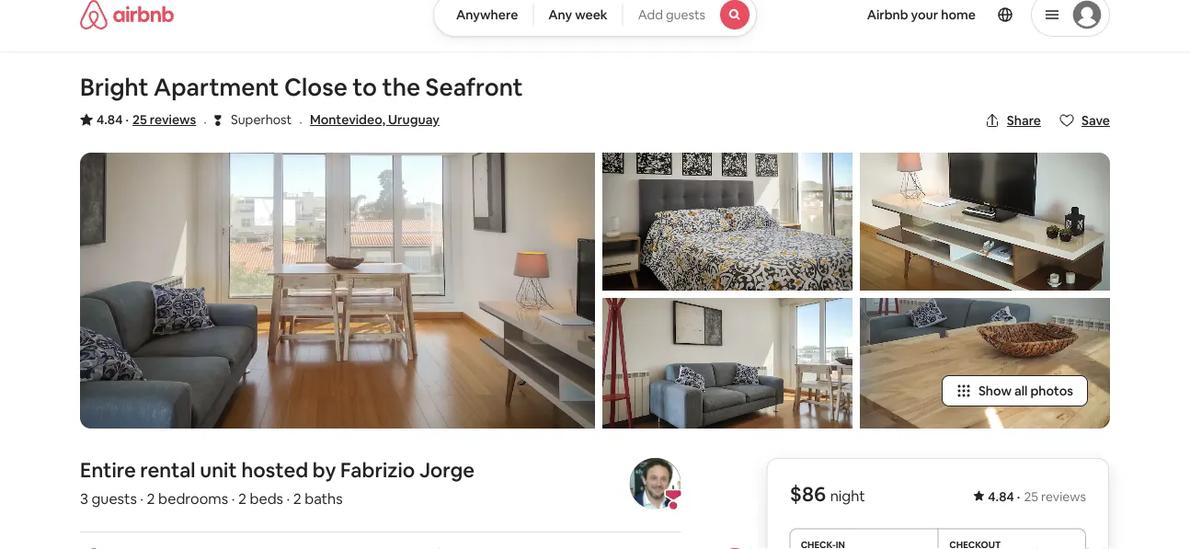 Task type: vqa. For each thing, say whether or not it's contained in the screenshot.
the bottommost 4.84
yes



Task type: locate. For each thing, give the bounding box(es) containing it.
0 horizontal spatial 25
[[133, 111, 147, 128]]

1 horizontal spatial reviews
[[1042, 489, 1087, 505]]

anywhere button
[[433, 0, 534, 37]]

seafront
[[426, 72, 523, 103]]

reviews
[[150, 111, 196, 128], [1042, 489, 1087, 505]]

1 vertical spatial reviews
[[1042, 489, 1087, 505]]

night
[[831, 487, 866, 506]]

show
[[979, 383, 1012, 399]]

0 vertical spatial 25
[[133, 111, 147, 128]]

week
[[575, 6, 608, 23]]

fabrizio jorge is a superhost. learn more about fabrizio jorge. image
[[630, 458, 681, 510], [630, 458, 681, 510]]

1 vertical spatial guests
[[92, 489, 137, 508]]

all
[[1015, 383, 1028, 399]]

add guests
[[638, 6, 706, 23]]

guests inside button
[[666, 6, 706, 23]]

2 left baths
[[293, 489, 302, 508]]

airbnb
[[867, 6, 909, 23]]

0 horizontal spatial 4.84
[[97, 111, 123, 128]]

montevideo, uruguay button
[[310, 109, 440, 131]]

1 horizontal spatial 4.84
[[989, 489, 1015, 505]]

save
[[1082, 112, 1111, 129]]

2 left 'beds'
[[238, 489, 247, 508]]

beds
[[250, 489, 283, 508]]

by
[[313, 457, 336, 483]]

1 horizontal spatial 2
[[238, 489, 247, 508]]

0 horizontal spatial 4.84 · 25 reviews
[[97, 111, 196, 128]]

guests down entire
[[92, 489, 137, 508]]

󰀃
[[214, 111, 222, 128]]

0 horizontal spatial reviews
[[150, 111, 196, 128]]

4.84
[[97, 111, 123, 128], [989, 489, 1015, 505]]

any
[[549, 6, 573, 23]]

1 vertical spatial 25
[[1025, 489, 1039, 505]]

1 horizontal spatial guests
[[666, 6, 706, 23]]

· montevideo, uruguay
[[299, 111, 440, 131]]

0 horizontal spatial guests
[[92, 489, 137, 508]]

1 vertical spatial 4.84
[[989, 489, 1015, 505]]

home
[[942, 6, 976, 23]]

2 down rental
[[147, 489, 155, 508]]

guests right add
[[666, 6, 706, 23]]

baths
[[305, 489, 343, 508]]

$86
[[790, 481, 826, 507]]

guests inside entire rental unit hosted by fabrizio jorge 3 guests · 2 bedrooms · 2 beds · 2 baths
[[92, 489, 137, 508]]

bright apartment close to the seafront image 2 image
[[603, 153, 853, 291]]

montevideo,
[[310, 111, 386, 128]]

·
[[126, 111, 129, 128], [204, 112, 207, 131], [299, 112, 303, 131], [1018, 489, 1021, 505], [140, 489, 144, 508], [232, 489, 235, 508], [287, 489, 290, 508]]

rental
[[140, 457, 196, 483]]

2
[[147, 489, 155, 508], [238, 489, 247, 508], [293, 489, 302, 508]]

1 vertical spatial 4.84 · 25 reviews
[[989, 489, 1087, 505]]

2 horizontal spatial 2
[[293, 489, 302, 508]]

hosted
[[241, 457, 308, 483]]

· inside · montevideo, uruguay
[[299, 112, 303, 131]]

entire rental unit hosted by fabrizio jorge 3 guests · 2 bedrooms · 2 beds · 2 baths
[[80, 457, 475, 508]]

bright apartment close to the seafront
[[80, 72, 523, 103]]

$86 night
[[790, 481, 866, 507]]

0 vertical spatial guests
[[666, 6, 706, 23]]

guests
[[666, 6, 706, 23], [92, 489, 137, 508]]

None search field
[[433, 0, 757, 37]]

none search field containing anywhere
[[433, 0, 757, 37]]

4.84 · 25 reviews
[[97, 111, 196, 128], [989, 489, 1087, 505]]

uruguay
[[388, 111, 440, 128]]

entire
[[80, 457, 136, 483]]

your
[[912, 6, 939, 23]]

to
[[353, 72, 377, 103]]

bright apartment close to the seafront image 5 image
[[860, 298, 1111, 429]]

0 horizontal spatial 2
[[147, 489, 155, 508]]

25
[[133, 111, 147, 128], [1025, 489, 1039, 505]]

add
[[638, 6, 663, 23]]



Task type: describe. For each thing, give the bounding box(es) containing it.
1 horizontal spatial 25
[[1025, 489, 1039, 505]]

close
[[284, 72, 348, 103]]

photos
[[1031, 383, 1074, 399]]

0 vertical spatial 4.84 · 25 reviews
[[97, 111, 196, 128]]

anywhere
[[456, 6, 518, 23]]

0 vertical spatial reviews
[[150, 111, 196, 128]]

add guests button
[[623, 0, 757, 37]]

the
[[382, 72, 421, 103]]

any week
[[549, 6, 608, 23]]

share
[[1007, 112, 1042, 129]]

bedrooms
[[158, 489, 228, 508]]

unit
[[200, 457, 237, 483]]

3
[[80, 489, 88, 508]]

2 2 from the left
[[238, 489, 247, 508]]

bright apartment close to the seafront image 4 image
[[860, 153, 1111, 291]]

any week button
[[533, 0, 624, 37]]

airbnb your home link
[[856, 0, 987, 34]]

1 horizontal spatial 4.84 · 25 reviews
[[989, 489, 1087, 505]]

1 2 from the left
[[147, 489, 155, 508]]

25 reviews button
[[133, 110, 196, 129]]

show all photos button
[[942, 375, 1089, 407]]

airbnb your home
[[867, 6, 976, 23]]

profile element
[[780, 0, 1111, 52]]

share button
[[978, 105, 1049, 136]]

bright apartment close to the seafront image 1 image
[[80, 153, 595, 429]]

bright
[[80, 72, 149, 103]]

0 vertical spatial 4.84
[[97, 111, 123, 128]]

bright apartment close to the seafront image 3 image
[[603, 298, 853, 429]]

superhost
[[231, 111, 292, 128]]

apartment
[[154, 72, 279, 103]]

show all photos
[[979, 383, 1074, 399]]

3 2 from the left
[[293, 489, 302, 508]]

save button
[[1053, 105, 1118, 136]]

fabrizio jorge
[[341, 457, 475, 483]]



